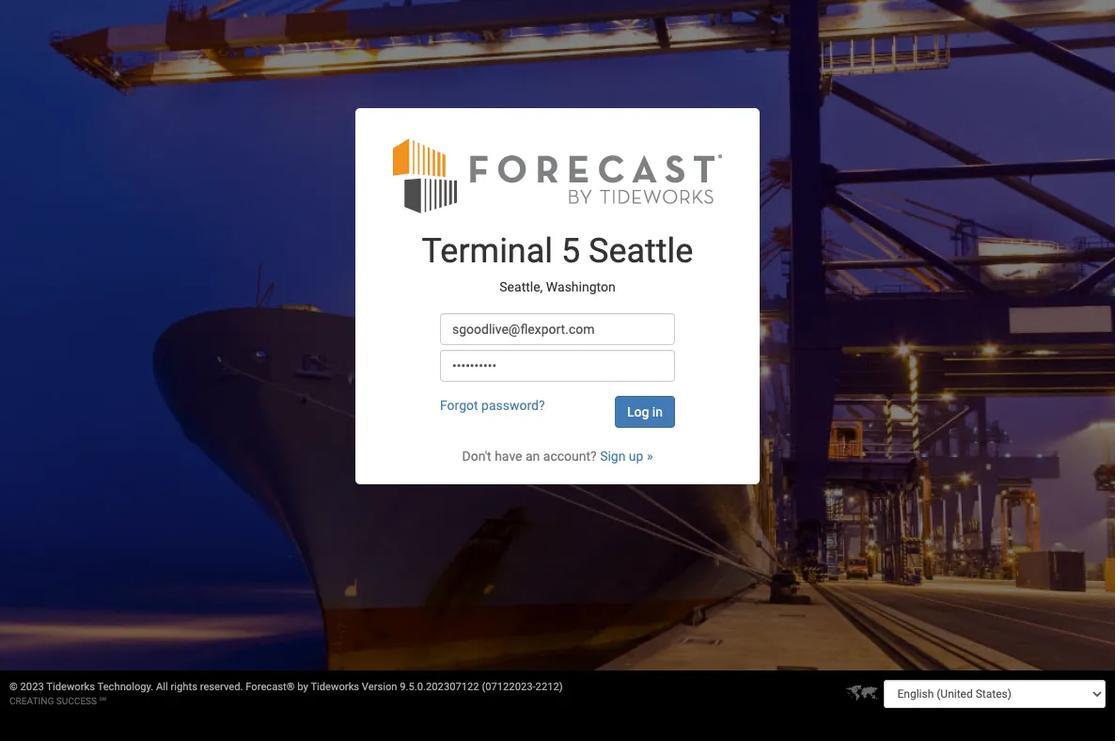 Task type: describe. For each thing, give the bounding box(es) containing it.
1 tideworks from the left
[[46, 681, 95, 693]]

9.5.0.202307122
[[400, 681, 479, 693]]

in
[[652, 405, 663, 420]]

Password password field
[[440, 350, 675, 382]]

reserved.
[[200, 681, 243, 693]]

rights
[[171, 681, 197, 693]]

2212)
[[536, 681, 563, 693]]

password?
[[482, 398, 545, 413]]

all
[[156, 681, 168, 693]]

5
[[561, 232, 580, 271]]

up
[[629, 449, 644, 464]]

℠
[[99, 696, 106, 706]]

»
[[647, 449, 653, 464]]

terminal
[[422, 232, 553, 271]]

have
[[495, 449, 522, 464]]

success
[[56, 696, 97, 706]]

an
[[526, 449, 540, 464]]

washington
[[546, 279, 616, 294]]

forgot
[[440, 398, 478, 413]]

log
[[627, 405, 649, 420]]

by
[[297, 681, 308, 693]]

log in button
[[615, 396, 675, 428]]

seattle
[[589, 232, 693, 271]]



Task type: locate. For each thing, give the bounding box(es) containing it.
technology.
[[97, 681, 154, 693]]

1 horizontal spatial tideworks
[[311, 681, 359, 693]]

0 horizontal spatial tideworks
[[46, 681, 95, 693]]

don't have an account? sign up »
[[462, 449, 653, 464]]

terminal 5 seattle seattle, washington
[[422, 232, 693, 294]]

sign
[[600, 449, 626, 464]]

account?
[[543, 449, 597, 464]]

2023
[[20, 681, 44, 693]]

forgot password? log in
[[440, 398, 663, 420]]

forecast®
[[246, 681, 295, 693]]

(07122023-
[[482, 681, 536, 693]]

forecast® by tideworks image
[[393, 137, 722, 215]]

2 tideworks from the left
[[311, 681, 359, 693]]

© 2023 tideworks technology. all rights reserved. forecast® by tideworks version 9.5.0.202307122 (07122023-2212) creating success ℠
[[9, 681, 563, 706]]

don't
[[462, 449, 492, 464]]

forgot password? link
[[440, 398, 545, 413]]

tideworks up success at the left of the page
[[46, 681, 95, 693]]

sign up » link
[[600, 449, 653, 464]]

creating
[[9, 696, 54, 706]]

Email or username text field
[[440, 313, 675, 345]]

©
[[9, 681, 18, 693]]

version
[[362, 681, 397, 693]]

tideworks right by
[[311, 681, 359, 693]]

seattle,
[[500, 279, 543, 294]]

tideworks
[[46, 681, 95, 693], [311, 681, 359, 693]]



